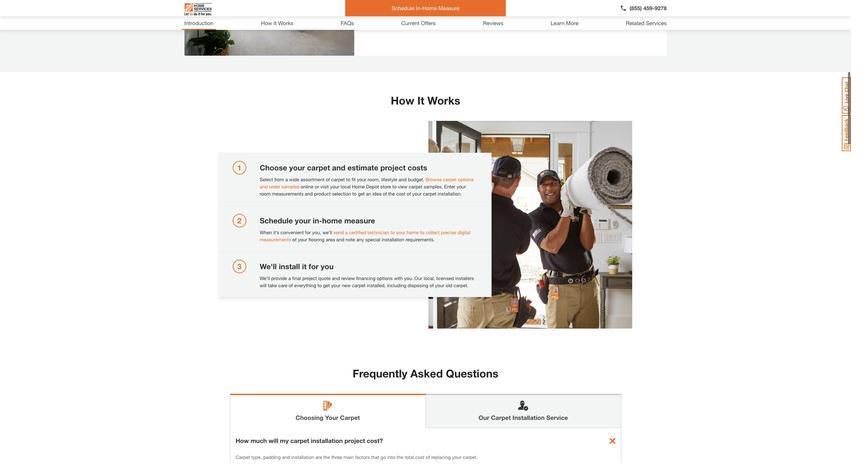 Task type: vqa. For each thing, say whether or not it's contained in the screenshot.
bonded
no



Task type: locate. For each thing, give the bounding box(es) containing it.
1 vertical spatial project
[[302, 275, 317, 281]]

1 vertical spatial get
[[358, 191, 365, 197]]

room
[[260, 191, 271, 197]]

note
[[346, 237, 355, 242]]

schedule
[[392, 5, 414, 11], [260, 216, 293, 225]]

0 horizontal spatial choose
[[260, 163, 287, 172]]

1 vertical spatial home
[[352, 184, 365, 189]]

that
[[371, 455, 379, 460]]

of
[[326, 176, 330, 182], [383, 191, 387, 197], [407, 191, 411, 197], [292, 237, 297, 242], [289, 282, 293, 288], [430, 282, 434, 288], [426, 455, 430, 460]]

your down licensed at the bottom right
[[435, 282, 444, 288]]

2 horizontal spatial how
[[391, 94, 414, 107]]

the down store at top left
[[388, 191, 395, 197]]

get down browse carpet options and order samples
[[358, 191, 365, 197]]

do it for you logo image
[[184, 0, 211, 19]]

how it works
[[261, 20, 293, 26], [391, 94, 460, 107]]

0 vertical spatial carpet.
[[454, 282, 468, 288]]

choose up from
[[260, 163, 287, 172]]

your up wide
[[289, 163, 305, 172]]

2 vertical spatial get
[[323, 282, 330, 288]]

1 vertical spatial an
[[366, 191, 371, 197]]

measurements right enter
[[446, 0, 486, 8]]

carpet down the samples.
[[423, 191, 436, 197]]

collect
[[426, 229, 440, 235]]

home up requirements. at bottom
[[407, 229, 419, 235]]

depot
[[366, 184, 379, 189]]

send a certified technician to your home to collect precise digital measurements
[[260, 229, 470, 242]]

a inside the we'll provide a final project quote and review financing options with you. our local, licensed installers will take care of everything to get your new carpet installed, including disposing of your old carpet.
[[288, 275, 291, 281]]

samples
[[282, 184, 299, 189]]

0 horizontal spatial will
[[260, 282, 266, 288]]

0 horizontal spatial schedule
[[260, 216, 293, 225]]

and right quote on the left of page
[[332, 275, 340, 281]]

to down quote on the left of page
[[317, 282, 322, 288]]

you.
[[404, 275, 413, 281]]

and up the room
[[260, 184, 268, 189]]

of left replacing
[[426, 455, 430, 460]]

a left "final"
[[288, 275, 291, 281]]

cost down 'view'
[[396, 191, 405, 197]]

2 vertical spatial a
[[288, 275, 291, 281]]

a for choose your carpet and estimate project costs
[[285, 176, 288, 182]]

project up carpet type, padding and installation are the three main factors that go into the total cost of replacing your carpet.
[[344, 437, 365, 445]]

0 horizontal spatial cost
[[396, 191, 405, 197]]

and left enter
[[418, 0, 428, 8]]

new
[[342, 282, 351, 288]]

measurements inside send a certified technician to your home to collect precise digital measurements
[[260, 237, 291, 242]]

cost right total
[[415, 455, 424, 460]]

0 horizontal spatial get
[[323, 282, 330, 288]]

frequently asked questions
[[353, 367, 498, 380]]

measurements inside online or visit your local home depot store to view carpet samples. enter your room measurements and product selection to get an idea of the cost of your carpet installation.
[[272, 191, 303, 197]]

installation down "technician" at left
[[382, 237, 404, 242]]

carpet inside browse carpet options and order samples
[[443, 176, 457, 182]]

current
[[401, 20, 419, 26]]

options up installation.
[[458, 176, 474, 182]]

2
[[237, 216, 241, 225]]

the
[[388, 191, 395, 197], [323, 455, 330, 460], [397, 455, 403, 460]]

0 vertical spatial a
[[285, 176, 288, 182]]

1 vertical spatial measurements
[[272, 191, 303, 197]]

choose up get started
[[362, 0, 383, 8]]

home up we'll
[[322, 216, 342, 225]]

measurements down it's
[[260, 237, 291, 242]]

1 vertical spatial online
[[301, 184, 313, 189]]

1 vertical spatial how
[[391, 94, 414, 107]]

of down 'view'
[[407, 191, 411, 197]]

carpet down financing
[[352, 282, 365, 288]]

your down when it's convenient for you, we'll
[[298, 237, 307, 242]]

1 horizontal spatial the
[[388, 191, 395, 197]]

0 vertical spatial project
[[380, 163, 406, 172]]

home inside button
[[422, 5, 437, 11]]

will down we'll at the bottom
[[260, 282, 266, 288]]

main
[[343, 455, 354, 460]]

carpet. right replacing
[[463, 455, 478, 460]]

1 horizontal spatial get
[[358, 191, 365, 197]]

or
[[315, 184, 319, 189]]

0 horizontal spatial project
[[302, 275, 317, 281]]

1 horizontal spatial it
[[417, 94, 424, 107]]

carpet up local
[[331, 176, 345, 182]]

your
[[385, 0, 397, 8], [289, 163, 305, 172], [357, 176, 366, 182], [330, 184, 339, 189], [457, 184, 466, 189], [412, 191, 422, 197], [295, 216, 311, 225], [396, 229, 405, 235], [298, 237, 307, 242], [331, 282, 340, 288], [435, 282, 444, 288], [452, 455, 461, 460]]

1 horizontal spatial cost
[[415, 455, 424, 460]]

how
[[261, 20, 272, 26], [391, 94, 414, 107], [236, 437, 249, 445]]

get
[[495, 0, 504, 8], [358, 191, 365, 197], [323, 282, 330, 288]]

0 vertical spatial get
[[495, 0, 504, 8]]

and inside online or visit your local home depot store to view carpet samples. enter your room measurements and product selection to get an idea of the cost of your carpet installation.
[[305, 191, 313, 197]]

0 vertical spatial how it works
[[261, 20, 293, 26]]

home
[[422, 5, 437, 11], [352, 184, 365, 189]]

lifestyle
[[381, 176, 397, 182]]

2 horizontal spatial get
[[495, 0, 504, 8]]

asked
[[410, 367, 443, 380]]

0 horizontal spatial a
[[285, 176, 288, 182]]

will
[[260, 282, 266, 288], [269, 437, 278, 445]]

options inside the we'll provide a final project quote and review financing options with you. our local, licensed installers will take care of everything to get your new carpet installed, including disposing of your old carpet.
[[377, 275, 393, 281]]

you,
[[312, 229, 321, 235]]

installed,
[[367, 282, 386, 288]]

1 horizontal spatial home
[[407, 229, 419, 235]]

1 horizontal spatial project
[[344, 437, 365, 445]]

feedback link image
[[842, 115, 851, 152]]

get
[[362, 15, 372, 23]]

get up reviews on the top right of page
[[495, 0, 504, 8]]

1 vertical spatial a
[[345, 229, 348, 235]]

your up started
[[385, 0, 397, 8]]

offers
[[421, 20, 436, 26]]

1 horizontal spatial a
[[288, 275, 291, 281]]

schedule inside button
[[392, 5, 414, 11]]

1 horizontal spatial online
[[514, 0, 530, 8]]

digital
[[458, 229, 470, 235]]

1 vertical spatial options
[[377, 275, 393, 281]]

selection
[[332, 191, 351, 197]]

disposing
[[408, 282, 428, 288]]

home inside online or visit your local home depot store to view carpet samples. enter your room measurements and product selection to get an idea of the cost of your carpet installation.
[[352, 184, 365, 189]]

2 vertical spatial how
[[236, 437, 249, 445]]

get down quote on the left of page
[[323, 282, 330, 288]]

schedule left in-
[[392, 5, 414, 11]]

1 horizontal spatial carpet
[[340, 414, 360, 422]]

1 horizontal spatial home
[[422, 5, 437, 11]]

frequently
[[353, 367, 407, 380]]

your right replacing
[[452, 455, 461, 460]]

we'll
[[323, 229, 332, 235]]

0 horizontal spatial how it works
[[261, 20, 293, 26]]

0 horizontal spatial online
[[301, 184, 313, 189]]

in-
[[313, 216, 322, 225]]

estimate
[[532, 0, 555, 8], [347, 163, 378, 172]]

(855) 459-9278
[[630, 5, 667, 11]]

your left new
[[331, 282, 340, 288]]

0 horizontal spatial home
[[352, 184, 365, 189]]

measurements
[[446, 0, 486, 8], [272, 191, 303, 197], [260, 237, 291, 242]]

home
[[322, 216, 342, 225], [407, 229, 419, 235]]

schedule up it's
[[260, 216, 293, 225]]

local,
[[424, 275, 435, 281]]

carpet up the assortment at the top of page
[[307, 163, 330, 172]]

1 horizontal spatial how
[[261, 20, 272, 26]]

0 vertical spatial it
[[274, 20, 277, 26]]

project
[[380, 163, 406, 172], [302, 275, 317, 281], [344, 437, 365, 445]]

options up installed, on the left bottom
[[377, 275, 393, 281]]

for right it
[[309, 262, 319, 271]]

1 vertical spatial how it works
[[391, 94, 460, 107]]

0 vertical spatial our
[[414, 275, 422, 281]]

a right from
[[285, 176, 288, 182]]

1 horizontal spatial works
[[427, 94, 460, 107]]

1 horizontal spatial choose
[[362, 0, 383, 8]]

0 horizontal spatial estimate
[[347, 163, 378, 172]]

1 horizontal spatial options
[[458, 176, 474, 182]]

room,
[[368, 176, 380, 182]]

provide
[[271, 275, 287, 281]]

with
[[394, 275, 403, 281]]

the right into
[[397, 455, 403, 460]]

replacing
[[431, 455, 451, 460]]

carpet up enter
[[443, 176, 457, 182]]

send
[[333, 229, 344, 235]]

get inside online or visit your local home depot store to view carpet samples. enter your room measurements and product selection to get an idea of the cost of your carpet installation.
[[358, 191, 365, 197]]

1 horizontal spatial our
[[479, 414, 489, 422]]

a for we'll install it for you
[[288, 275, 291, 281]]

1 vertical spatial schedule
[[260, 216, 293, 225]]

schedule in-home measure
[[392, 5, 459, 11]]

your right "technician" at left
[[396, 229, 405, 235]]

0 vertical spatial cost
[[396, 191, 405, 197]]

and up 'view'
[[399, 176, 407, 182]]

choose your carpet and enter measurements to get an online estimate
[[362, 0, 555, 8]]

1 vertical spatial carpet.
[[463, 455, 478, 460]]

0 vertical spatial an
[[505, 0, 512, 8]]

1 vertical spatial for
[[309, 262, 319, 271]]

the right are
[[323, 455, 330, 460]]

online
[[514, 0, 530, 8], [301, 184, 313, 189]]

estimate up fit
[[347, 163, 378, 172]]

installation left are
[[291, 455, 314, 460]]

a
[[285, 176, 288, 182], [345, 229, 348, 235], [288, 275, 291, 281]]

to up requirements. at bottom
[[420, 229, 424, 235]]

0 vertical spatial works
[[278, 20, 293, 26]]

and left 'product'
[[305, 191, 313, 197]]

1 vertical spatial choose
[[260, 163, 287, 172]]

carpet left the type,
[[236, 455, 250, 460]]

2 vertical spatial measurements
[[260, 237, 291, 242]]

2 horizontal spatial a
[[345, 229, 348, 235]]

carpet right your
[[340, 414, 360, 422]]

for left you, at the left
[[305, 229, 311, 235]]

it
[[302, 262, 307, 271]]

0 vertical spatial schedule
[[392, 5, 414, 11]]

live chat image
[[842, 77, 851, 114]]

0 vertical spatial for
[[305, 229, 311, 235]]

and
[[418, 0, 428, 8], [332, 163, 345, 172], [399, 176, 407, 182], [260, 184, 268, 189], [305, 191, 313, 197], [336, 237, 344, 242], [332, 275, 340, 281], [282, 455, 290, 460]]

home up offers
[[422, 5, 437, 11]]

schedule for schedule your in-home measure
[[260, 216, 293, 225]]

0 horizontal spatial home
[[322, 216, 342, 225]]

1 horizontal spatial estimate
[[532, 0, 555, 8]]

0 horizontal spatial options
[[377, 275, 393, 281]]

1 horizontal spatial will
[[269, 437, 278, 445]]

technician
[[367, 229, 389, 235]]

choose for choose your carpet and estimate project costs
[[260, 163, 287, 172]]

it's
[[273, 229, 279, 235]]

of right care
[[289, 282, 293, 288]]

carpet. down installers
[[454, 282, 468, 288]]

any
[[356, 237, 364, 242]]

project up lifestyle
[[380, 163, 406, 172]]

estimate up learn
[[532, 0, 555, 8]]

0 horizontal spatial it
[[274, 20, 277, 26]]

home down fit
[[352, 184, 365, 189]]

when
[[260, 229, 272, 235]]

measurements down samples on the left top
[[272, 191, 303, 197]]

schedule in-home measure button
[[345, 0, 506, 16]]

2 horizontal spatial the
[[397, 455, 403, 460]]

1 vertical spatial cost
[[415, 455, 424, 460]]

carpet left installation
[[491, 414, 511, 422]]

0 vertical spatial home
[[422, 5, 437, 11]]

1 horizontal spatial schedule
[[392, 5, 414, 11]]

0 horizontal spatial an
[[366, 191, 371, 197]]

area
[[326, 237, 335, 242]]

our carpet installation service
[[479, 414, 568, 422]]

0 vertical spatial options
[[458, 176, 474, 182]]

carpet inside the we'll provide a final project quote and review financing options with you. our local, licensed installers will take care of everything to get your new carpet installed, including disposing of your old carpet.
[[352, 282, 365, 288]]

1 vertical spatial home
[[407, 229, 419, 235]]

1 horizontal spatial how it works
[[391, 94, 460, 107]]

project up everything
[[302, 275, 317, 281]]

installation up are
[[311, 437, 343, 445]]

0 vertical spatial how
[[261, 20, 272, 26]]

to inside the we'll provide a final project quote and review financing options with you. our local, licensed installers will take care of everything to get your new carpet installed, including disposing of your old carpet.
[[317, 282, 322, 288]]

it
[[274, 20, 277, 26], [417, 94, 424, 107]]

a right send
[[345, 229, 348, 235]]

0 vertical spatial will
[[260, 282, 266, 288]]

cost
[[396, 191, 405, 197], [415, 455, 424, 460]]

take
[[268, 282, 277, 288]]

including
[[387, 282, 406, 288]]

budget.
[[408, 176, 424, 182]]

carpet
[[399, 0, 416, 8], [307, 163, 330, 172], [331, 176, 345, 182], [443, 176, 457, 182], [409, 184, 422, 189], [423, 191, 436, 197], [352, 282, 365, 288], [290, 437, 309, 445]]

select
[[260, 176, 273, 182]]

for for it
[[309, 262, 319, 271]]

your
[[325, 414, 338, 422]]

your inside send a certified technician to your home to collect precise digital measurements
[[396, 229, 405, 235]]

will left my
[[269, 437, 278, 445]]

0 vertical spatial choose
[[362, 0, 383, 8]]

three
[[331, 455, 342, 460]]

carpet
[[340, 414, 360, 422], [491, 414, 511, 422], [236, 455, 250, 460]]

of down when it's convenient for you, we'll
[[292, 237, 297, 242]]

1 horizontal spatial an
[[505, 0, 512, 8]]

0 horizontal spatial our
[[414, 275, 422, 281]]

project inside the we'll provide a final project quote and review financing options with you. our local, licensed installers will take care of everything to get your new carpet installed, including disposing of your old carpet.
[[302, 275, 317, 281]]



Task type: describe. For each thing, give the bounding box(es) containing it.
we'll
[[260, 275, 270, 281]]

measure
[[438, 5, 459, 11]]

schedule for schedule in-home measure
[[392, 5, 414, 11]]

options inside browse carpet options and order samples
[[458, 176, 474, 182]]

carpet down budget.
[[409, 184, 422, 189]]

online inside online or visit your local home depot store to view carpet samples. enter your room measurements and product selection to get an idea of the cost of your carpet installation.
[[301, 184, 313, 189]]

of down local, on the bottom of the page
[[430, 282, 434, 288]]

to right selection
[[352, 191, 357, 197]]

0 vertical spatial home
[[322, 216, 342, 225]]

we'll install it for you
[[260, 262, 334, 271]]

final
[[292, 275, 301, 281]]

0 vertical spatial online
[[514, 0, 530, 8]]

of your flooring area and note any special installation requirements.
[[291, 237, 435, 242]]

1 vertical spatial will
[[269, 437, 278, 445]]

installers
[[455, 275, 474, 281]]

enter
[[444, 184, 455, 189]]

current offers
[[401, 20, 436, 26]]

in-
[[416, 5, 422, 11]]

order
[[269, 184, 280, 189]]

schedule your in-home measure
[[260, 216, 375, 225]]

cost?
[[367, 437, 383, 445]]

costs
[[408, 163, 427, 172]]

related
[[626, 20, 644, 26]]

browse carpet options and order samples link
[[260, 176, 474, 189]]

and up select from a wide assortment of carpet to fit your room, lifestyle and budget.
[[332, 163, 345, 172]]

a inside send a certified technician to your home to collect precise digital measurements
[[345, 229, 348, 235]]

into
[[387, 455, 395, 460]]

quote
[[318, 275, 331, 281]]

service
[[546, 414, 568, 422]]

financing
[[356, 275, 375, 281]]

requirements.
[[406, 237, 435, 242]]

faqs
[[341, 20, 354, 26]]

precise
[[441, 229, 456, 235]]

flooring
[[309, 237, 324, 242]]

1 vertical spatial installation
[[311, 437, 343, 445]]

1 vertical spatial estimate
[[347, 163, 378, 172]]

your up when it's convenient for you, we'll
[[295, 216, 311, 225]]

carpet up current
[[399, 0, 416, 8]]

go
[[381, 455, 386, 460]]

to left fit
[[346, 176, 350, 182]]

started
[[374, 15, 394, 23]]

we'll
[[260, 262, 277, 271]]

factors
[[355, 455, 370, 460]]

and inside the we'll provide a final project quote and review financing options with you. our local, licensed installers will take care of everything to get your new carpet installed, including disposing of your old carpet.
[[332, 275, 340, 281]]

to up reviews on the top right of page
[[488, 0, 493, 8]]

visit
[[320, 184, 329, 189]]

learn more
[[551, 20, 578, 26]]

0 vertical spatial installation
[[382, 237, 404, 242]]

introduction
[[184, 20, 213, 26]]

view
[[398, 184, 407, 189]]

your down budget.
[[412, 191, 422, 197]]

your right fit
[[357, 176, 366, 182]]

when it's convenient for you, we'll
[[260, 229, 333, 235]]

browse carpet options and order samples
[[260, 176, 474, 189]]

(855) 459-9278 link
[[620, 4, 667, 12]]

get started link
[[362, 15, 399, 23]]

0 vertical spatial measurements
[[446, 0, 486, 8]]

type,
[[251, 455, 262, 460]]

browse
[[426, 176, 442, 182]]

2 vertical spatial installation
[[291, 455, 314, 460]]

1 vertical spatial it
[[417, 94, 424, 107]]

installation.
[[438, 191, 462, 197]]

0 vertical spatial estimate
[[532, 0, 555, 8]]

an inside online or visit your local home depot store to view carpet samples. enter your room measurements and product selection to get an idea of the cost of your carpet installation.
[[366, 191, 371, 197]]

choose your carpet and estimate project costs
[[260, 163, 427, 172]]

(855)
[[630, 5, 642, 11]]

of up 'visit' on the top left
[[326, 176, 330, 182]]

of down store at top left
[[383, 191, 387, 197]]

and down send
[[336, 237, 344, 242]]

0 horizontal spatial the
[[323, 455, 330, 460]]

choosing
[[296, 414, 323, 422]]

enter
[[430, 0, 444, 8]]

will inside the we'll provide a final project quote and review financing options with you. our local, licensed installers will take care of everything to get your new carpet installed, including disposing of your old carpet.
[[260, 282, 266, 288]]

review
[[341, 275, 355, 281]]

carpet type, padding and installation are the three main factors that go into the total cost of replacing your carpet.
[[236, 455, 478, 460]]

the inside online or visit your local home depot store to view carpet samples. enter your room measurements and product selection to get an idea of the cost of your carpet installation.
[[388, 191, 395, 197]]

wide
[[289, 176, 299, 182]]

related services
[[626, 20, 667, 26]]

1 vertical spatial our
[[479, 414, 489, 422]]

from
[[274, 176, 284, 182]]

we'll provide a final project quote and review financing options with you. our local, licensed installers will take care of everything to get your new carpet installed, including disposing of your old carpet.
[[260, 275, 474, 288]]

and right the padding
[[282, 455, 290, 460]]

idea
[[372, 191, 381, 197]]

9278
[[655, 5, 667, 11]]

measure
[[344, 216, 375, 225]]

more
[[566, 20, 578, 26]]

your up selection
[[330, 184, 339, 189]]

padding
[[263, 455, 281, 460]]

fit
[[352, 176, 356, 182]]

are
[[315, 455, 322, 460]]

cost inside online or visit your local home depot store to view carpet samples. enter your room measurements and product selection to get an idea of the cost of your carpet installation.
[[396, 191, 405, 197]]

your right enter
[[457, 184, 466, 189]]

select from a wide assortment of carpet to fit your room, lifestyle and budget.
[[260, 176, 426, 182]]

0 horizontal spatial carpet
[[236, 455, 250, 460]]

how much will my carpet installation project cost?
[[236, 437, 383, 445]]

licensed
[[436, 275, 454, 281]]

install
[[279, 262, 300, 271]]

3
[[237, 262, 241, 271]]

bedroom with carpet; orange carpet roll icon image
[[184, 0, 354, 56]]

total
[[405, 455, 414, 460]]

carpet. inside the we'll provide a final project quote and review financing options with you. our local, licensed installers will take care of everything to get your new carpet installed, including disposing of your old carpet.
[[454, 282, 468, 288]]

choose for choose your carpet and enter measurements to get an online estimate
[[362, 0, 383, 8]]

our inside the we'll provide a final project quote and review financing options with you. our local, licensed installers will take care of everything to get your new carpet installed, including disposing of your old carpet.
[[414, 275, 422, 281]]

0 horizontal spatial works
[[278, 20, 293, 26]]

carpet right my
[[290, 437, 309, 445]]

and inside browse carpet options and order samples
[[260, 184, 268, 189]]

online or visit your local home depot store to view carpet samples. enter your room measurements and product selection to get an idea of the cost of your carpet installation.
[[260, 184, 466, 197]]

2 horizontal spatial project
[[380, 163, 406, 172]]

choosing your carpet
[[296, 414, 360, 422]]

convenient
[[281, 229, 304, 235]]

home inside send a certified technician to your home to collect precise digital measurements
[[407, 229, 419, 235]]

samples.
[[424, 184, 443, 189]]

get inside the we'll provide a final project quote and review financing options with you. our local, licensed installers will take care of everything to get your new carpet installed, including disposing of your old carpet.
[[323, 282, 330, 288]]

local
[[341, 184, 351, 189]]

care
[[278, 282, 287, 288]]

459-
[[643, 5, 655, 11]]

0 horizontal spatial how
[[236, 437, 249, 445]]

product
[[314, 191, 331, 197]]

2 horizontal spatial carpet
[[491, 414, 511, 422]]

reviews
[[483, 20, 503, 26]]

to left 'view'
[[392, 184, 397, 189]]

everything
[[294, 282, 316, 288]]

2 vertical spatial project
[[344, 437, 365, 445]]

to right "technician" at left
[[391, 229, 395, 235]]

1 vertical spatial works
[[427, 94, 460, 107]]

certified
[[349, 229, 366, 235]]

for for convenient
[[305, 229, 311, 235]]

learn
[[551, 20, 564, 26]]



